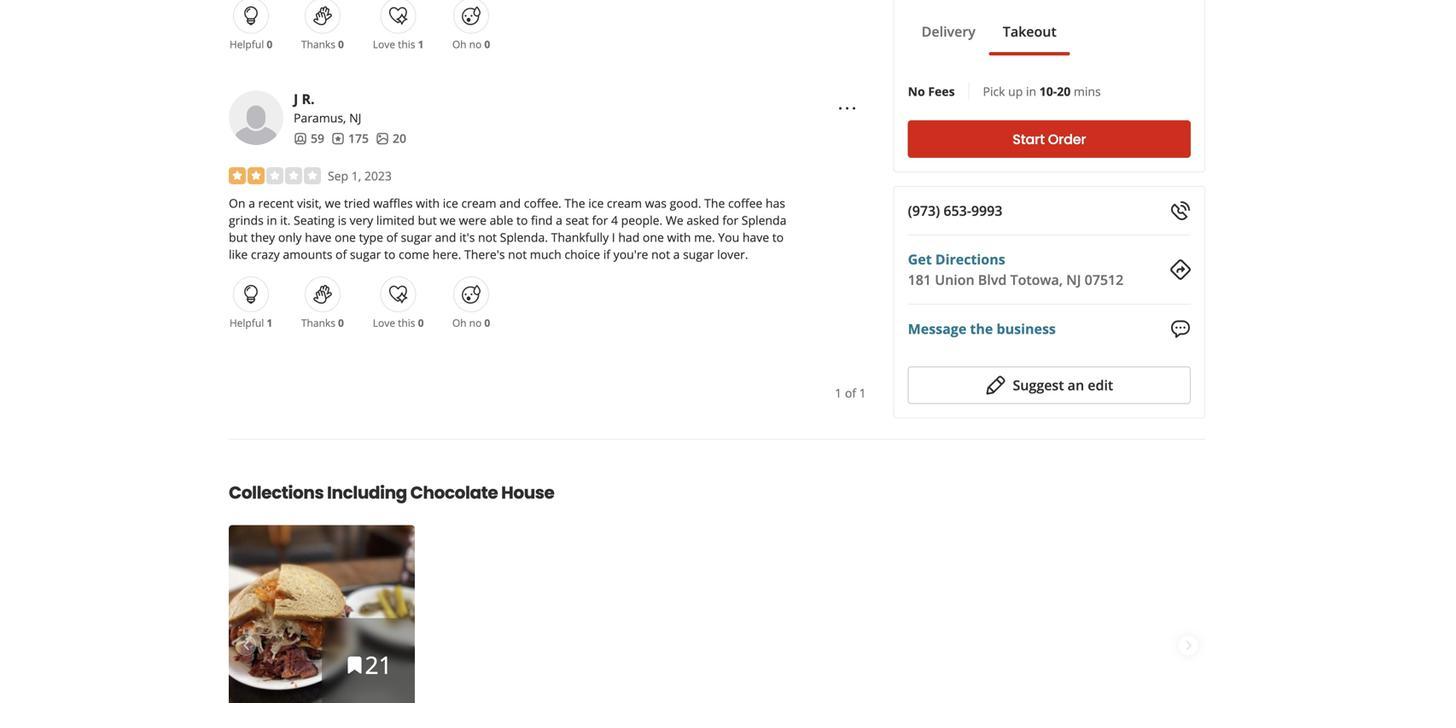 Task type: locate. For each thing, give the bounding box(es) containing it.
2 the from the left
[[705, 195, 725, 211]]

0 vertical spatial love
[[373, 37, 395, 51]]

1 oh from the top
[[452, 37, 467, 51]]

0 horizontal spatial (1 reaction) element
[[267, 316, 273, 330]]

1 helpful from the top
[[230, 37, 264, 51]]

0
[[267, 37, 273, 51], [338, 37, 344, 51], [485, 37, 490, 51], [338, 316, 344, 330], [418, 316, 424, 330], [485, 316, 490, 330]]

2 horizontal spatial a
[[674, 246, 680, 263]]

0 horizontal spatial one
[[335, 229, 356, 245]]

thankfully
[[551, 229, 609, 245]]

1 horizontal spatial we
[[440, 212, 456, 228]]

a
[[249, 195, 255, 211], [556, 212, 563, 228], [674, 246, 680, 263]]

but
[[418, 212, 437, 228], [229, 229, 248, 245]]

tried
[[344, 195, 370, 211]]

2 thanks from the top
[[301, 316, 336, 330]]

0 vertical spatial (1 reaction) element
[[418, 37, 424, 51]]

1 horizontal spatial in
[[1026, 83, 1037, 99]]

1 oh no 0 from the top
[[452, 37, 490, 51]]

have down seating on the left of page
[[305, 229, 332, 245]]

no fees
[[908, 83, 955, 99]]

in
[[1026, 83, 1037, 99], [267, 212, 277, 228]]

to
[[517, 212, 528, 228], [773, 229, 784, 245], [384, 246, 396, 263]]

0 vertical spatial and
[[500, 195, 521, 211]]

and
[[500, 195, 521, 211], [435, 229, 456, 245]]

had
[[619, 229, 640, 245]]

0 vertical spatial nj
[[349, 110, 362, 126]]

1 horizontal spatial nj
[[1067, 271, 1082, 289]]

thanks 0
[[301, 37, 344, 51], [301, 316, 344, 330]]

oh
[[452, 37, 467, 51], [452, 316, 467, 330]]

0 horizontal spatial ice
[[443, 195, 458, 211]]

0 vertical spatial in
[[1026, 83, 1037, 99]]

1 one from the left
[[335, 229, 356, 245]]

0 vertical spatial this
[[398, 37, 415, 51]]

1 vertical spatial nj
[[1067, 271, 1082, 289]]

0 horizontal spatial but
[[229, 229, 248, 245]]

1 this from the top
[[398, 37, 415, 51]]

oh right love this 0
[[452, 316, 467, 330]]

1 cream from the left
[[462, 195, 497, 211]]

like
[[229, 246, 248, 263]]

mins
[[1074, 83, 1101, 99]]

1 vertical spatial this
[[398, 316, 415, 330]]

1 vertical spatial thanks
[[301, 316, 336, 330]]

oh no 0 right love this 1 at the top left of page
[[452, 37, 490, 51]]

cream up 4
[[607, 195, 642, 211]]

to down the "splenda"
[[773, 229, 784, 245]]

here.
[[433, 246, 461, 263]]

get directions 181 union blvd totowa, nj 07512
[[908, 250, 1124, 289]]

it.
[[280, 212, 291, 228]]

0 horizontal spatial 20
[[393, 130, 406, 146]]

we left were
[[440, 212, 456, 228]]

2 helpful from the top
[[230, 316, 264, 330]]

no
[[469, 37, 482, 51], [469, 316, 482, 330]]

1 vertical spatial no
[[469, 316, 482, 330]]

1 vertical spatial oh no 0
[[452, 316, 490, 330]]

thanks for helpful 1
[[301, 316, 336, 330]]

1 thanks from the top
[[301, 37, 336, 51]]

nj inside get directions 181 union blvd totowa, nj 07512
[[1067, 271, 1082, 289]]

they
[[251, 229, 275, 245]]

1 horizontal spatial to
[[517, 212, 528, 228]]

1 vertical spatial a
[[556, 212, 563, 228]]

2 star rating image
[[229, 167, 321, 184]]

1 horizontal spatial of
[[387, 229, 398, 245]]

(0 reactions) element
[[267, 37, 273, 51], [338, 37, 344, 51], [485, 37, 490, 51], [338, 316, 344, 330], [418, 316, 424, 330], [485, 316, 490, 330]]

a down we
[[674, 246, 680, 263]]

suggest
[[1013, 376, 1065, 394]]

24 save v2 image
[[345, 656, 365, 676]]

2 oh from the top
[[452, 316, 467, 330]]

this for 1
[[398, 37, 415, 51]]

an
[[1068, 376, 1085, 394]]

0 horizontal spatial of
[[336, 246, 347, 263]]

get
[[908, 250, 932, 268]]

able
[[490, 212, 514, 228]]

one down is
[[335, 229, 356, 245]]

0 vertical spatial to
[[517, 212, 528, 228]]

pick
[[983, 83, 1006, 99]]

thanks right the helpful 1
[[301, 316, 336, 330]]

1 vertical spatial in
[[267, 212, 277, 228]]

limited
[[377, 212, 415, 228]]

tab list containing delivery
[[908, 21, 1071, 55]]

0 horizontal spatial and
[[435, 229, 456, 245]]

union
[[935, 271, 975, 289]]

sugar up "come"
[[401, 229, 432, 245]]

but right limited
[[418, 212, 437, 228]]

1 horizontal spatial but
[[418, 212, 437, 228]]

1 horizontal spatial for
[[723, 212, 739, 228]]

(1 reaction) element for helpful 1
[[267, 316, 273, 330]]

181
[[908, 271, 932, 289]]

0 vertical spatial oh
[[452, 37, 467, 51]]

collections
[[229, 481, 324, 505]]

asked
[[687, 212, 720, 228]]

start order
[[1013, 130, 1087, 149]]

1 vertical spatial thanks 0
[[301, 316, 344, 330]]

1 no from the top
[[469, 37, 482, 51]]

2 oh no 0 from the top
[[452, 316, 490, 330]]

1 horizontal spatial have
[[743, 229, 770, 245]]

0 vertical spatial oh no 0
[[452, 37, 490, 51]]

20 left mins
[[1057, 83, 1071, 99]]

1 thanks 0 from the top
[[301, 37, 344, 51]]

thanks
[[301, 37, 336, 51], [301, 316, 336, 330]]

10-
[[1040, 83, 1057, 99]]

1 vertical spatial helpful
[[230, 316, 264, 330]]

have down the "splenda"
[[743, 229, 770, 245]]

0 vertical spatial thanks
[[301, 37, 336, 51]]

0 vertical spatial thanks 0
[[301, 37, 344, 51]]

sugar down me.
[[683, 246, 714, 263]]

0 vertical spatial no
[[469, 37, 482, 51]]

start order button
[[908, 120, 1191, 158]]

1 vertical spatial and
[[435, 229, 456, 245]]

1 horizontal spatial with
[[667, 229, 691, 245]]

0 horizontal spatial a
[[249, 195, 255, 211]]

no right love this 1 at the top left of page
[[469, 37, 482, 51]]

previous image
[[236, 636, 255, 656]]

to up splenda.
[[517, 212, 528, 228]]

1 horizontal spatial ice
[[589, 195, 604, 211]]

totowa,
[[1011, 271, 1063, 289]]

24 directions v2 image
[[1171, 259, 1191, 280]]

1 vertical spatial oh
[[452, 316, 467, 330]]

0 horizontal spatial in
[[267, 212, 277, 228]]

photos element
[[376, 130, 406, 147]]

1 vertical spatial 20
[[393, 130, 406, 146]]

ice up here.
[[443, 195, 458, 211]]

0 vertical spatial helpful
[[230, 37, 264, 51]]

24 phone v2 image
[[1171, 200, 1191, 221]]

but up 'like'
[[229, 229, 248, 245]]

not up there's
[[478, 229, 497, 245]]

one down people.
[[643, 229, 664, 245]]

this
[[398, 37, 415, 51], [398, 316, 415, 330]]

1 vertical spatial we
[[440, 212, 456, 228]]

have
[[305, 229, 332, 245], [743, 229, 770, 245]]

1 horizontal spatial the
[[705, 195, 725, 211]]

thanks 0 up the 'r.'
[[301, 37, 344, 51]]

with down we
[[667, 229, 691, 245]]

0 horizontal spatial cream
[[462, 195, 497, 211]]

with
[[416, 195, 440, 211], [667, 229, 691, 245]]

thanks 0 down amounts
[[301, 316, 344, 330]]

0 horizontal spatial for
[[592, 212, 608, 228]]

local places image
[[229, 526, 415, 704]]

and up able
[[500, 195, 521, 211]]

no
[[908, 83, 926, 99]]

j
[[294, 90, 298, 108]]

2 thanks 0 from the top
[[301, 316, 344, 330]]

splenda.
[[500, 229, 548, 245]]

one
[[335, 229, 356, 245], [643, 229, 664, 245]]

2 one from the left
[[643, 229, 664, 245]]

thanks 0 for 0
[[301, 37, 344, 51]]

helpful
[[230, 37, 264, 51], [230, 316, 264, 330]]

in right up
[[1026, 83, 1037, 99]]

0 vertical spatial 20
[[1057, 83, 1071, 99]]

1 for from the left
[[592, 212, 608, 228]]

0 horizontal spatial we
[[325, 195, 341, 211]]

sugar down type at the top left of the page
[[350, 246, 381, 263]]

2 vertical spatial a
[[674, 246, 680, 263]]

tab list
[[908, 21, 1071, 55]]

of
[[387, 229, 398, 245], [336, 246, 347, 263], [845, 385, 857, 401]]

we
[[325, 195, 341, 211], [440, 212, 456, 228]]

there's
[[465, 246, 505, 263]]

fees
[[929, 83, 955, 99]]

good.
[[670, 195, 702, 211]]

0 horizontal spatial nj
[[349, 110, 362, 126]]

nj up the 175
[[349, 110, 362, 126]]

2 horizontal spatial of
[[845, 385, 857, 401]]

0 vertical spatial with
[[416, 195, 440, 211]]

in left it.
[[267, 212, 277, 228]]

for left 4
[[592, 212, 608, 228]]

1 horizontal spatial one
[[643, 229, 664, 245]]

pick up in 10-20 mins
[[983, 83, 1101, 99]]

it's
[[460, 229, 475, 245]]

1 the from the left
[[565, 195, 586, 211]]

ice up seat
[[589, 195, 604, 211]]

0 horizontal spatial to
[[384, 246, 396, 263]]

cream up were
[[462, 195, 497, 211]]

20 right 16 photos v2 on the top
[[393, 130, 406, 146]]

oh no 0 down there's
[[452, 316, 490, 330]]

find
[[531, 212, 553, 228]]

with right waffles at the top of the page
[[416, 195, 440, 211]]

(1 reaction) element
[[418, 37, 424, 51], [267, 316, 273, 330]]

ice
[[443, 195, 458, 211], [589, 195, 604, 211]]

1 love from the top
[[373, 37, 395, 51]]

a right find
[[556, 212, 563, 228]]

helpful down 'like'
[[230, 316, 264, 330]]

oh right love this 1 at the top left of page
[[452, 37, 467, 51]]

1 horizontal spatial cream
[[607, 195, 642, 211]]

0 vertical spatial a
[[249, 195, 255, 211]]

thanks 0 for 1
[[301, 316, 344, 330]]

1 of 1
[[835, 385, 867, 401]]

0 vertical spatial we
[[325, 195, 341, 211]]

visit,
[[297, 195, 322, 211]]

1 vertical spatial (1 reaction) element
[[267, 316, 273, 330]]

people.
[[621, 212, 663, 228]]

paramus,
[[294, 110, 346, 126]]

for up you
[[723, 212, 739, 228]]

to left "come"
[[384, 246, 396, 263]]

come
[[399, 246, 430, 263]]

1 vertical spatial of
[[336, 246, 347, 263]]

4
[[611, 212, 618, 228]]

sugar
[[401, 229, 432, 245], [350, 246, 381, 263], [683, 246, 714, 263]]

message the business button
[[908, 319, 1056, 339]]

2 love from the top
[[373, 316, 395, 330]]

not right you're
[[652, 246, 670, 263]]

2 this from the top
[[398, 316, 415, 330]]

thanks up the 'r.'
[[301, 37, 336, 51]]

the
[[565, 195, 586, 211], [705, 195, 725, 211]]

(1 reaction) element for love this 1
[[418, 37, 424, 51]]

delivery
[[922, 22, 976, 40]]

20 inside photos element
[[393, 130, 406, 146]]

0 horizontal spatial the
[[565, 195, 586, 211]]

the up seat
[[565, 195, 586, 211]]

we up is
[[325, 195, 341, 211]]

1 vertical spatial love
[[373, 316, 395, 330]]

reviews element
[[331, 130, 369, 147]]

helpful for helpful 1
[[230, 316, 264, 330]]

1 horizontal spatial (1 reaction) element
[[418, 37, 424, 51]]

59
[[311, 130, 325, 146]]

and up here.
[[435, 229, 456, 245]]

not down splenda.
[[508, 246, 527, 263]]

0 horizontal spatial have
[[305, 229, 332, 245]]

a right "on"
[[249, 195, 255, 211]]

sep
[[328, 168, 349, 184]]

the up asked
[[705, 195, 725, 211]]

2 no from the top
[[469, 316, 482, 330]]

20
[[1057, 83, 1071, 99], [393, 130, 406, 146]]

21
[[365, 649, 392, 681]]

seating
[[294, 212, 335, 228]]

1 vertical spatial to
[[773, 229, 784, 245]]

menu image
[[837, 98, 858, 119]]

no down there's
[[469, 316, 482, 330]]

24 pencil v2 image
[[986, 375, 1006, 396]]

2 vertical spatial of
[[845, 385, 857, 401]]

helpful up photo of j r.
[[230, 37, 264, 51]]

nj left 07512
[[1067, 271, 1082, 289]]

recent
[[258, 195, 294, 211]]



Task type: describe. For each thing, give the bounding box(es) containing it.
takeout tab panel
[[908, 55, 1071, 62]]

653-
[[944, 201, 972, 220]]

grinds
[[229, 212, 264, 228]]

r.
[[302, 90, 315, 108]]

me.
[[694, 229, 715, 245]]

thanks for helpful 0
[[301, 37, 336, 51]]

(973)
[[908, 201, 940, 220]]

house
[[501, 481, 555, 505]]

1 horizontal spatial and
[[500, 195, 521, 211]]

very
[[350, 212, 373, 228]]

24 message v2 image
[[1171, 319, 1191, 339]]

0 horizontal spatial not
[[478, 229, 497, 245]]

has
[[766, 195, 786, 211]]

love for love this 1
[[373, 37, 395, 51]]

1 vertical spatial with
[[667, 229, 691, 245]]

oh no 0 for love this 1
[[452, 37, 490, 51]]

suggest an edit
[[1013, 376, 1114, 394]]

message
[[908, 319, 967, 338]]

21 link
[[229, 526, 415, 704]]

if
[[604, 246, 611, 263]]

takeout
[[1003, 22, 1057, 40]]

j r. paramus, nj
[[294, 90, 362, 126]]

business
[[997, 319, 1056, 338]]

was
[[645, 195, 667, 211]]

i
[[612, 229, 615, 245]]

2023
[[365, 168, 392, 184]]

coffee.
[[524, 195, 562, 211]]

get directions link
[[908, 250, 1006, 268]]

0 vertical spatial of
[[387, 229, 398, 245]]

collections including chocolate house
[[229, 481, 555, 505]]

nj inside j r. paramus, nj
[[349, 110, 362, 126]]

0 vertical spatial but
[[418, 212, 437, 228]]

amounts
[[283, 246, 333, 263]]

1,
[[352, 168, 361, 184]]

suggest an edit button
[[908, 367, 1191, 404]]

1 ice from the left
[[443, 195, 458, 211]]

oh for 0
[[452, 316, 467, 330]]

175
[[348, 130, 369, 146]]

16 friends v2 image
[[294, 132, 307, 145]]

coffee
[[728, 195, 763, 211]]

1 have from the left
[[305, 229, 332, 245]]

directions
[[936, 250, 1006, 268]]

2 ice from the left
[[589, 195, 604, 211]]

2 horizontal spatial not
[[652, 246, 670, 263]]

1 horizontal spatial 20
[[1057, 83, 1071, 99]]

love this 1
[[373, 37, 424, 51]]

lover.
[[718, 246, 749, 263]]

we
[[666, 212, 684, 228]]

oh no 0 for love this 0
[[452, 316, 490, 330]]

sep 1, 2023
[[328, 168, 392, 184]]

2 for from the left
[[723, 212, 739, 228]]

crazy
[[251, 246, 280, 263]]

much
[[530, 246, 562, 263]]

9993
[[972, 201, 1003, 220]]

you're
[[614, 246, 649, 263]]

on a recent visit, we tried waffles with ice cream and coffee. the ice cream was good. the coffee has grinds in it. seating is very limited but we were able to find a seat for 4 people. we asked for splenda but they only have one type of sugar and it's not splenda. thankfully i had one with me. you have to like crazy amounts of sugar to come here. there's not much choice if you're not a sugar lover.
[[229, 195, 787, 263]]

edit
[[1088, 376, 1114, 394]]

type
[[359, 229, 383, 245]]

splenda
[[742, 212, 787, 228]]

order
[[1049, 130, 1087, 149]]

including
[[327, 481, 407, 505]]

(973) 653-9993
[[908, 201, 1003, 220]]

0 horizontal spatial sugar
[[350, 246, 381, 263]]

07512
[[1085, 271, 1124, 289]]

1 horizontal spatial not
[[508, 246, 527, 263]]

friends element
[[294, 130, 325, 147]]

16 photos v2 image
[[376, 132, 389, 145]]

chocolate
[[411, 481, 498, 505]]

seat
[[566, 212, 589, 228]]

on
[[229, 195, 246, 211]]

2 horizontal spatial to
[[773, 229, 784, 245]]

waffles
[[373, 195, 413, 211]]

j r. link
[[294, 90, 315, 108]]

2 cream from the left
[[607, 195, 642, 211]]

this for 0
[[398, 316, 415, 330]]

helpful 1
[[230, 316, 273, 330]]

2 vertical spatial to
[[384, 246, 396, 263]]

message the business
[[908, 319, 1056, 338]]

in inside on a recent visit, we tried waffles with ice cream and coffee. the ice cream was good. the coffee has grinds in it. seating is very limited but we were able to find a seat for 4 people. we asked for splenda but they only have one type of sugar and it's not splenda. thankfully i had one with me. you have to like crazy amounts of sugar to come here. there's not much choice if you're not a sugar lover.
[[267, 212, 277, 228]]

1 vertical spatial but
[[229, 229, 248, 245]]

helpful for helpful 0
[[230, 37, 264, 51]]

only
[[278, 229, 302, 245]]

photo of j r. image
[[229, 90, 284, 145]]

next image
[[1179, 636, 1198, 656]]

you
[[718, 229, 740, 245]]

were
[[459, 212, 487, 228]]

oh for 1
[[452, 37, 467, 51]]

blvd
[[979, 271, 1007, 289]]

is
[[338, 212, 347, 228]]

no for 0
[[469, 316, 482, 330]]

helpful 0
[[230, 37, 273, 51]]

1 horizontal spatial a
[[556, 212, 563, 228]]

2 horizontal spatial sugar
[[683, 246, 714, 263]]

2 have from the left
[[743, 229, 770, 245]]

up
[[1009, 83, 1023, 99]]

16 review v2 image
[[331, 132, 345, 145]]

choice
[[565, 246, 600, 263]]

start
[[1013, 130, 1045, 149]]

love this 0
[[373, 316, 424, 330]]

no for 1
[[469, 37, 482, 51]]

0 horizontal spatial with
[[416, 195, 440, 211]]

1 horizontal spatial sugar
[[401, 229, 432, 245]]

the
[[971, 319, 993, 338]]

love for love this 0
[[373, 316, 395, 330]]



Task type: vqa. For each thing, say whether or not it's contained in the screenshot.
the Photo of J R.
yes



